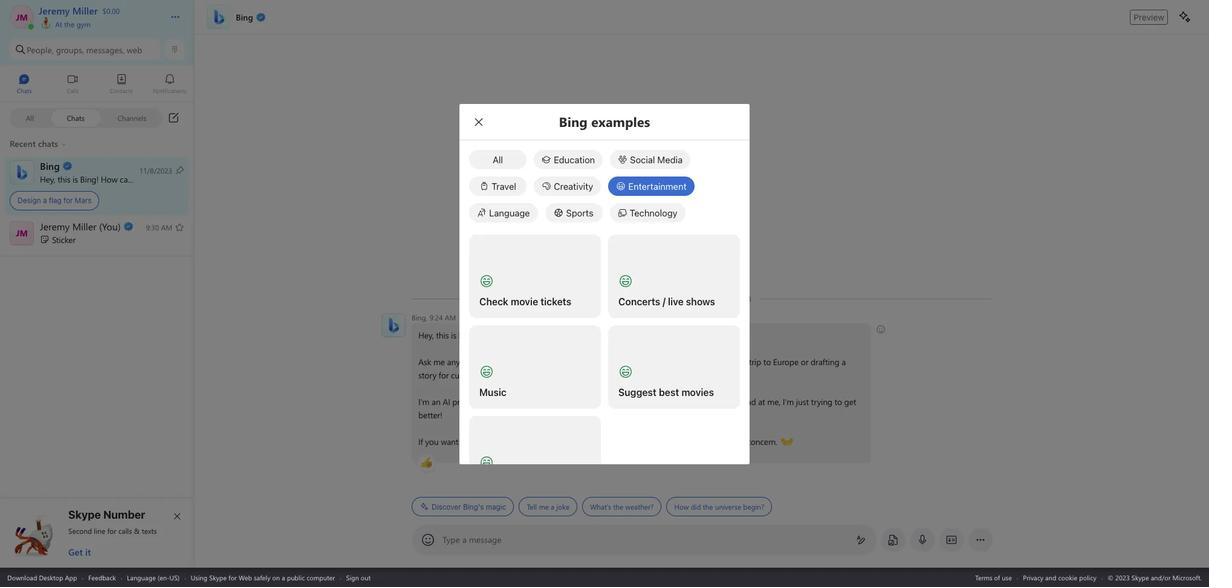 Task type: describe. For each thing, give the bounding box(es) containing it.
gym
[[77, 19, 91, 29]]

over,
[[489, 436, 506, 448]]

language (en-us)
[[127, 573, 180, 582]]

terms of use link
[[976, 573, 1012, 582]]

universe
[[715, 502, 742, 512]]

using
[[191, 573, 207, 582]]

to down vegan
[[576, 370, 584, 381]]

begin?
[[744, 502, 765, 512]]

groups, inside button
[[56, 44, 84, 55]]

get
[[68, 546, 83, 558]]

privacy
[[1024, 573, 1044, 582]]

technology
[[630, 207, 678, 218]]

tickets
[[541, 296, 572, 307]]

to right trying on the bottom right of the page
[[835, 396, 843, 408]]

an
[[432, 396, 441, 408]]

creativity
[[554, 181, 594, 191]]

and
[[1046, 573, 1057, 582]]

2 want from the left
[[604, 436, 621, 448]]

feedback link
[[88, 573, 116, 582]]

discover
[[432, 502, 461, 511]]

weather?
[[626, 502, 654, 512]]

ask
[[419, 356, 431, 368]]

design a flag for mars
[[18, 196, 92, 205]]

social
[[630, 154, 655, 165]]

0 horizontal spatial all
[[26, 113, 34, 122]]

for right flag
[[64, 196, 73, 205]]

number
[[103, 509, 145, 521]]

feedback
[[88, 573, 116, 582]]

feedback,
[[664, 436, 699, 448]]

3 i'm from the left
[[783, 396, 794, 408]]

cookie
[[1059, 573, 1078, 582]]

calls
[[118, 526, 132, 536]]

2 get from the left
[[845, 396, 857, 408]]

just inside the ask me any type of question, like finding vegan restaurants in cambridge, itinerary for your trip to europe or drafting a story for curious kids. in groups, remember to mention me with @bing. i'm an ai preview, so i'm still learning. sometimes i might say something weird. don't get mad at me, i'm just trying to get better! if you want to start over, type
[[796, 396, 809, 408]]

web
[[127, 44, 142, 55]]

mention
[[586, 370, 616, 381]]

today?
[[173, 173, 197, 185]]

terms of use
[[976, 573, 1012, 582]]

out
[[361, 573, 371, 582]]

0 horizontal spatial i
[[135, 173, 137, 185]]

joke
[[557, 502, 570, 512]]

report
[[716, 436, 739, 448]]

a right report
[[741, 436, 745, 448]]

bing's
[[463, 502, 484, 511]]

groups, inside the ask me any type of question, like finding vegan restaurants in cambridge, itinerary for your trip to europe or drafting a story for curious kids. in groups, remember to mention me with @bing. i'm an ai preview, so i'm still learning. sometimes i might say something weird. don't get mad at me, i'm just trying to get better! if you want to start over, type
[[507, 370, 534, 381]]

entertainment
[[629, 181, 687, 191]]

media
[[658, 154, 683, 165]]

messages,
[[86, 44, 124, 55]]

finding
[[540, 356, 565, 368]]

start
[[471, 436, 487, 448]]

help
[[139, 173, 155, 185]]

bing,
[[412, 313, 428, 322]]

for inside skype number element
[[107, 526, 116, 536]]

1 vertical spatial type
[[508, 436, 524, 448]]

me left with at bottom
[[618, 370, 630, 381]]

(openhands)
[[781, 435, 827, 447]]

line
[[94, 526, 105, 536]]

might
[[602, 396, 624, 408]]

this for hey, this is bing ! how can i help you today?
[[58, 173, 70, 185]]

mad
[[740, 396, 756, 408]]

the inside button
[[703, 502, 713, 512]]

sometimes
[[556, 396, 596, 408]]

sticker button
[[0, 216, 194, 252]]

texts
[[142, 526, 157, 536]]

@bing.
[[650, 370, 675, 381]]

1 i'm from the left
[[419, 396, 430, 408]]

web
[[239, 573, 252, 582]]

how inside button
[[675, 502, 689, 512]]

tell me a joke
[[527, 502, 570, 512]]

design
[[18, 196, 41, 205]]

app
[[65, 573, 77, 582]]

0 vertical spatial how
[[101, 173, 118, 185]]

for left your
[[718, 356, 728, 368]]

still
[[508, 396, 520, 408]]

hey, for hey, this is bing ! how can i help you today?
[[40, 173, 55, 185]]

can
[[120, 173, 132, 185]]

education
[[554, 154, 595, 165]]

story
[[419, 370, 437, 381]]

the for what's
[[613, 502, 624, 512]]

in
[[634, 356, 640, 368]]

magic
[[486, 502, 506, 511]]

computer
[[307, 573, 335, 582]]

best
[[659, 387, 679, 398]]

is for hey, this is bing ! how can i help you today?
[[73, 173, 78, 185]]

ask me any type of question, like finding vegan restaurants in cambridge, itinerary for your trip to europe or drafting a story for curious kids. in groups, remember to mention me with @bing. i'm an ai preview, so i'm still learning. sometimes i might say something weird. don't get mad at me, i'm just trying to get better! if you want to start over, type
[[419, 356, 859, 448]]

with
[[632, 370, 647, 381]]

sign
[[346, 573, 359, 582]]

a left flag
[[43, 196, 47, 205]]

0 horizontal spatial type
[[462, 356, 478, 368]]

if
[[581, 436, 586, 448]]

trying
[[811, 396, 833, 408]]

discover bing's magic
[[432, 502, 506, 511]]

weird.
[[681, 396, 702, 408]]

ai
[[443, 396, 450, 408]]

get it
[[68, 546, 91, 558]]

1 horizontal spatial all
[[493, 154, 503, 165]]

.
[[560, 436, 562, 448]]

to left give in the right bottom of the page
[[624, 436, 631, 448]]

for left "web"
[[229, 573, 237, 582]]

a inside the ask me any type of question, like finding vegan restaurants in cambridge, itinerary for your trip to europe or drafting a story for curious kids. in groups, remember to mention me with @bing. i'm an ai preview, so i'm still learning. sometimes i might say something weird. don't get mad at me, i'm just trying to get better! if you want to start over, type
[[842, 356, 846, 368]]

a right type
[[463, 534, 467, 546]]

and
[[564, 436, 579, 448]]



Task type: locate. For each thing, give the bounding box(es) containing it.
want left start
[[441, 436, 459, 448]]

1 horizontal spatial i
[[598, 396, 600, 408]]

the inside "button"
[[64, 19, 75, 29]]

say
[[626, 396, 638, 408]]

skype
[[68, 509, 101, 521], [209, 573, 227, 582]]

hey, for hey, this is bing
[[419, 330, 434, 341]]

0 vertical spatial i
[[135, 173, 137, 185]]

2 horizontal spatial i'm
[[783, 396, 794, 408]]

hey, this is bing
[[419, 330, 476, 341]]

at
[[55, 19, 62, 29]]

bing for hey, this is bing ! how can i help you today?
[[80, 173, 96, 185]]

0 horizontal spatial hey,
[[40, 173, 55, 185]]

0 vertical spatial language
[[489, 207, 530, 218]]

groups, down at the gym
[[56, 44, 84, 55]]

hey, down bing,
[[419, 330, 434, 341]]

1 horizontal spatial you
[[425, 436, 439, 448]]

the right at
[[64, 19, 75, 29]]

download desktop app link
[[7, 573, 77, 582]]

1 vertical spatial how
[[675, 502, 689, 512]]

0 vertical spatial bing
[[80, 173, 96, 185]]

me
[[434, 356, 445, 368], [618, 370, 630, 381], [650, 436, 662, 448], [539, 502, 549, 512]]

sticker
[[52, 234, 76, 245]]

2 horizontal spatial the
[[703, 502, 713, 512]]

a left joke
[[551, 502, 555, 512]]

Type a message text field
[[443, 534, 847, 547]]

bing up any
[[459, 330, 476, 341]]

0 horizontal spatial get
[[726, 396, 738, 408]]

us)
[[170, 573, 180, 582]]

0 horizontal spatial bing
[[80, 173, 96, 185]]

0 horizontal spatial of
[[480, 356, 488, 368]]

how right '!' at the top left of the page
[[101, 173, 118, 185]]

any
[[447, 356, 460, 368]]

0 horizontal spatial groups,
[[56, 44, 84, 55]]

bing up 'mars'
[[80, 173, 96, 185]]

so
[[484, 396, 492, 408]]

1 want from the left
[[441, 436, 459, 448]]

language for language (en-us)
[[127, 573, 156, 582]]

1 horizontal spatial groups,
[[507, 370, 534, 381]]

want
[[441, 436, 459, 448], [604, 436, 621, 448]]

flag
[[49, 196, 62, 205]]

to left start
[[461, 436, 468, 448]]

is
[[73, 173, 78, 185], [451, 330, 457, 341]]

0 vertical spatial of
[[480, 356, 488, 368]]

privacy and cookie policy
[[1024, 573, 1097, 582]]

live
[[668, 296, 684, 307]]

is left '!' at the top left of the page
[[73, 173, 78, 185]]

tell
[[527, 502, 537, 512]]

the inside "button"
[[613, 502, 624, 512]]

1 vertical spatial skype
[[209, 573, 227, 582]]

2 horizontal spatial you
[[588, 436, 602, 448]]

a right drafting in the bottom right of the page
[[842, 356, 846, 368]]

tab list
[[0, 68, 194, 102]]

0 vertical spatial type
[[462, 356, 478, 368]]

1 horizontal spatial of
[[995, 573, 1001, 582]]

1 horizontal spatial language
[[489, 207, 530, 218]]

1 horizontal spatial this
[[436, 330, 449, 341]]

people,
[[27, 44, 54, 55]]

1 horizontal spatial want
[[604, 436, 621, 448]]

what's
[[590, 502, 612, 512]]

i'm right the me,
[[783, 396, 794, 408]]

1 horizontal spatial skype
[[209, 573, 227, 582]]

message
[[469, 534, 502, 546]]

1 get from the left
[[726, 396, 738, 408]]

0 horizontal spatial is
[[73, 173, 78, 185]]

of up kids.
[[480, 356, 488, 368]]

is down am
[[451, 330, 457, 341]]

at the gym
[[53, 19, 91, 29]]

itinerary
[[686, 356, 716, 368]]

skype number
[[68, 509, 145, 521]]

0 vertical spatial this
[[58, 173, 70, 185]]

to right trip
[[764, 356, 771, 368]]

language (en-us) link
[[127, 573, 180, 582]]

language left (en-
[[127, 573, 156, 582]]

you right if
[[588, 436, 602, 448]]

the right what's
[[613, 502, 624, 512]]

hey,
[[40, 173, 55, 185], [419, 330, 434, 341]]

download
[[7, 573, 37, 582]]

me left any
[[434, 356, 445, 368]]

type
[[462, 356, 478, 368], [508, 436, 524, 448]]

language for language
[[489, 207, 530, 218]]

how did the universe begin? button
[[667, 497, 773, 517]]

me right give in the right bottom of the page
[[650, 436, 662, 448]]

1 horizontal spatial is
[[451, 330, 457, 341]]

on
[[272, 573, 280, 582]]

1 horizontal spatial i'm
[[495, 396, 506, 408]]

want left give in the right bottom of the page
[[604, 436, 621, 448]]

i inside the ask me any type of question, like finding vegan restaurants in cambridge, itinerary for your trip to europe or drafting a story for curious kids. in groups, remember to mention me with @bing. i'm an ai preview, so i'm still learning. sometimes i might say something weird. don't get mad at me, i'm just trying to get better! if you want to start over, type
[[598, 396, 600, 408]]

just left report
[[701, 436, 714, 448]]

&
[[134, 526, 140, 536]]

bing, 9:24 am
[[412, 313, 456, 322]]

at the gym button
[[39, 17, 158, 29]]

/
[[663, 296, 666, 307]]

i'm right so
[[495, 396, 506, 408]]

groups,
[[56, 44, 84, 55], [507, 370, 534, 381]]

music
[[480, 387, 507, 398]]

me right tell
[[539, 502, 549, 512]]

1 vertical spatial language
[[127, 573, 156, 582]]

0 horizontal spatial language
[[127, 573, 156, 582]]

1 horizontal spatial the
[[613, 502, 624, 512]]

concerts / live shows
[[619, 296, 715, 307]]

skype inside skype number element
[[68, 509, 101, 521]]

if
[[419, 436, 423, 448]]

1 vertical spatial hey,
[[419, 330, 434, 341]]

second
[[68, 526, 92, 536]]

0 horizontal spatial you
[[157, 173, 170, 185]]

1 vertical spatial just
[[701, 436, 714, 448]]

how left did
[[675, 502, 689, 512]]

hey, up design a flag for mars
[[40, 173, 55, 185]]

1 vertical spatial of
[[995, 573, 1001, 582]]

trip
[[749, 356, 762, 368]]

public
[[287, 573, 305, 582]]

0 horizontal spatial the
[[64, 19, 75, 29]]

type right over,
[[508, 436, 524, 448]]

this for hey, this is bing
[[436, 330, 449, 341]]

terms
[[976, 573, 993, 582]]

all left chats
[[26, 113, 34, 122]]

1 vertical spatial i
[[598, 396, 600, 408]]

bing for hey, this is bing
[[459, 330, 476, 341]]

language down 'travel'
[[489, 207, 530, 218]]

you inside the ask me any type of question, like finding vegan restaurants in cambridge, itinerary for your trip to europe or drafting a story for curious kids. in groups, remember to mention me with @bing. i'm an ai preview, so i'm still learning. sometimes i might say something weird. don't get mad at me, i'm just trying to get better! if you want to start over, type
[[425, 436, 439, 448]]

1 vertical spatial this
[[436, 330, 449, 341]]

0 vertical spatial just
[[796, 396, 809, 408]]

a inside button
[[551, 502, 555, 512]]

0 vertical spatial hey,
[[40, 173, 55, 185]]

using skype for web safely on a public computer
[[191, 573, 335, 582]]

how did the universe begin?
[[675, 502, 765, 512]]

1 horizontal spatial type
[[508, 436, 524, 448]]

1 vertical spatial groups,
[[507, 370, 534, 381]]

get
[[726, 396, 738, 408], [845, 396, 857, 408]]

you right if on the bottom of the page
[[425, 436, 439, 448]]

type
[[443, 534, 460, 546]]

for right the 'line'
[[107, 526, 116, 536]]

0 vertical spatial is
[[73, 173, 78, 185]]

europe
[[773, 356, 799, 368]]

preview,
[[453, 396, 482, 408]]

chats
[[67, 113, 85, 122]]

social media
[[630, 154, 683, 165]]

drafting
[[811, 356, 840, 368]]

people, groups, messages, web
[[27, 44, 142, 55]]

get left mad
[[726, 396, 738, 408]]

hey, this is bing ! how can i help you today?
[[40, 173, 199, 185]]

me inside the tell me a joke button
[[539, 502, 549, 512]]

vegan
[[567, 356, 589, 368]]

of
[[480, 356, 488, 368], [995, 573, 1001, 582]]

the right did
[[703, 502, 713, 512]]

i right can
[[135, 173, 137, 185]]

this up flag
[[58, 173, 70, 185]]

movies
[[682, 387, 714, 398]]

1 vertical spatial bing
[[459, 330, 476, 341]]

concerts
[[619, 296, 661, 307]]

using skype for web safely on a public computer link
[[191, 573, 335, 582]]

1 horizontal spatial just
[[796, 396, 809, 408]]

0 horizontal spatial this
[[58, 173, 70, 185]]

restaurants
[[591, 356, 631, 368]]

a right on
[[282, 573, 285, 582]]

1 vertical spatial all
[[493, 154, 503, 165]]

0 horizontal spatial skype
[[68, 509, 101, 521]]

at
[[759, 396, 765, 408]]

0 vertical spatial all
[[26, 113, 34, 122]]

how
[[101, 173, 118, 185], [675, 502, 689, 512]]

groups, down the like
[[507, 370, 534, 381]]

i left might
[[598, 396, 600, 408]]

skype right using
[[209, 573, 227, 582]]

is for hey, this is bing
[[451, 330, 457, 341]]

better!
[[419, 409, 443, 421]]

like
[[525, 356, 537, 368]]

0 horizontal spatial i'm
[[419, 396, 430, 408]]

give
[[633, 436, 648, 448]]

a
[[43, 196, 47, 205], [842, 356, 846, 368], [741, 436, 745, 448], [551, 502, 555, 512], [463, 534, 467, 546], [282, 573, 285, 582]]

skype number element
[[10, 509, 184, 558]]

it
[[85, 546, 91, 558]]

skype up second
[[68, 509, 101, 521]]

i'm left an
[[419, 396, 430, 408]]

0 vertical spatial groups,
[[56, 44, 84, 55]]

1 horizontal spatial bing
[[459, 330, 476, 341]]

type a message
[[443, 534, 502, 546]]

1 vertical spatial is
[[451, 330, 457, 341]]

2 i'm from the left
[[495, 396, 506, 408]]

download desktop app
[[7, 573, 77, 582]]

curious
[[451, 370, 477, 381]]

bing
[[80, 173, 96, 185], [459, 330, 476, 341]]

travel
[[492, 181, 516, 191]]

(en-
[[158, 573, 170, 582]]

1 horizontal spatial get
[[845, 396, 857, 408]]

of left use
[[995, 573, 1001, 582]]

cambridge,
[[642, 356, 684, 368]]

you right help
[[157, 173, 170, 185]]

kids.
[[480, 370, 496, 381]]

1 horizontal spatial how
[[675, 502, 689, 512]]

0 horizontal spatial want
[[441, 436, 459, 448]]

for right story
[[439, 370, 449, 381]]

0 horizontal spatial how
[[101, 173, 118, 185]]

0 vertical spatial skype
[[68, 509, 101, 521]]

want inside the ask me any type of question, like finding vegan restaurants in cambridge, itinerary for your trip to europe or drafting a story for curious kids. in groups, remember to mention me with @bing. i'm an ai preview, so i'm still learning. sometimes i might say something weird. don't get mad at me, i'm just trying to get better! if you want to start over, type
[[441, 436, 459, 448]]

0 horizontal spatial just
[[701, 436, 714, 448]]

policy
[[1080, 573, 1097, 582]]

all up 'travel'
[[493, 154, 503, 165]]

of inside the ask me any type of question, like finding vegan restaurants in cambridge, itinerary for your trip to europe or drafting a story for curious kids. in groups, remember to mention me with @bing. i'm an ai preview, so i'm still learning. sometimes i might say something weird. don't get mad at me, i'm just trying to get better! if you want to start over, type
[[480, 356, 488, 368]]

type up curious
[[462, 356, 478, 368]]

1 horizontal spatial hey,
[[419, 330, 434, 341]]

just left trying on the bottom right of the page
[[796, 396, 809, 408]]

mars
[[75, 196, 92, 205]]

get right trying on the bottom right of the page
[[845, 396, 857, 408]]

. and if you want to give me feedback, just report a concern.
[[560, 436, 780, 448]]

the for at
[[64, 19, 75, 29]]

to
[[764, 356, 771, 368], [576, 370, 584, 381], [835, 396, 843, 408], [461, 436, 468, 448], [624, 436, 631, 448]]

this down 9:24
[[436, 330, 449, 341]]



Task type: vqa. For each thing, say whether or not it's contained in the screenshot.
Skype. within Share the invite with anyone even if they aren't on Skype. No sign ups or downloads required.
no



